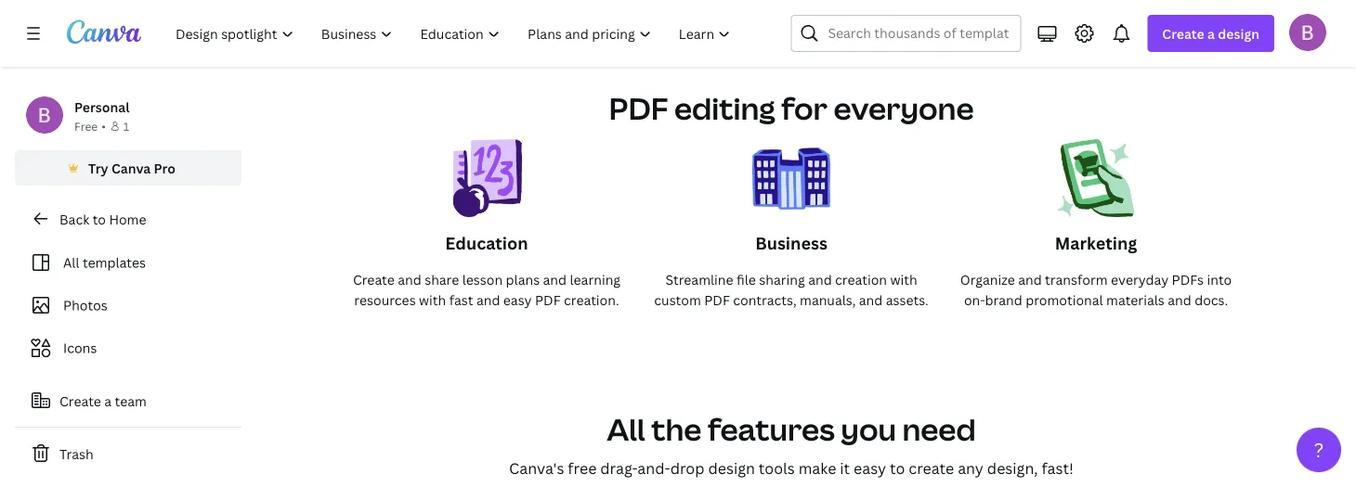 Task type: vqa. For each thing, say whether or not it's contained in the screenshot.
Business 'image'
yes



Task type: describe. For each thing, give the bounding box(es) containing it.
pdf inside streamline file sharing and creation with custom pdf contracts, manuals, and assets.
[[704, 291, 730, 309]]

design,
[[987, 459, 1038, 479]]

on-
[[964, 291, 985, 309]]

top level navigation element
[[163, 15, 746, 52]]

organize
[[960, 271, 1015, 288]]

create for create a team
[[59, 392, 101, 410]]

trash link
[[15, 436, 241, 473]]

fast
[[449, 291, 473, 309]]

it
[[840, 459, 850, 479]]

education
[[445, 232, 528, 254]]

back to home link
[[15, 201, 241, 238]]

streamline
[[665, 271, 733, 288]]

and down pdfs
[[1168, 291, 1191, 309]]

0 horizontal spatial to
[[93, 210, 106, 228]]

sharing
[[759, 271, 805, 288]]

back
[[59, 210, 89, 228]]

drop
[[670, 459, 705, 479]]

design inside "dropdown button"
[[1218, 25, 1259, 42]]

pro
[[154, 159, 175, 177]]

docs.
[[1195, 291, 1228, 309]]

editing
[[674, 88, 775, 129]]

trash
[[59, 445, 93, 463]]

icons
[[63, 339, 97, 357]]

photos link
[[26, 288, 230, 323]]

marketing image
[[1057, 139, 1135, 232]]

and down creation
[[859, 291, 883, 309]]

create
[[909, 459, 954, 479]]

drag-
[[600, 459, 637, 479]]

share
[[425, 271, 459, 288]]

and right plans
[[543, 271, 567, 288]]

need
[[902, 410, 976, 450]]

all templates link
[[26, 245, 230, 281]]

all for the
[[607, 410, 645, 450]]

assets.
[[886, 291, 929, 309]]

try canva pro
[[88, 159, 175, 177]]

pdf editing for everyone
[[609, 88, 974, 129]]

with inside streamline file sharing and creation with custom pdf contracts, manuals, and assets.
[[890, 271, 917, 288]]

resources
[[354, 291, 416, 309]]

pdfs
[[1172, 271, 1204, 288]]

1
[[123, 118, 129, 134]]

create and share lesson plans and learning resources with fast and easy pdf creation.
[[353, 271, 620, 309]]

marketing
[[1055, 232, 1137, 254]]

create a design button
[[1147, 15, 1274, 52]]

custom
[[654, 291, 701, 309]]

free
[[568, 459, 597, 479]]

a for design
[[1207, 25, 1215, 42]]



Task type: locate. For each thing, give the bounding box(es) containing it.
file
[[737, 271, 756, 288]]

free
[[74, 118, 98, 134]]

1 horizontal spatial a
[[1207, 25, 1215, 42]]

0 vertical spatial all
[[63, 254, 79, 272]]

pdf down the streamline
[[704, 291, 730, 309]]

create
[[1162, 25, 1204, 42], [353, 271, 395, 288], [59, 392, 101, 410]]

for
[[781, 88, 827, 129]]

bob builder image
[[1289, 14, 1326, 51]]

tools
[[759, 459, 795, 479]]

personal
[[74, 98, 129, 116]]

learning
[[570, 271, 620, 288]]

all templates
[[63, 254, 146, 272]]

create inside "dropdown button"
[[1162, 25, 1204, 42]]

all the features you need canva's free drag-and-drop design tools make it easy to create any design, fast!
[[509, 410, 1074, 479]]

a inside "dropdown button"
[[1207, 25, 1215, 42]]

0 horizontal spatial all
[[63, 254, 79, 272]]

0 vertical spatial create
[[1162, 25, 1204, 42]]

and up resources
[[398, 271, 421, 288]]

with inside create and share lesson plans and learning resources with fast and easy pdf creation.
[[419, 291, 446, 309]]

design inside all the features you need canva's free drag-and-drop design tools make it easy to create any design, fast!
[[708, 459, 755, 479]]

with down share
[[419, 291, 446, 309]]

1 horizontal spatial to
[[890, 459, 905, 479]]

try
[[88, 159, 108, 177]]

and-
[[637, 459, 670, 479]]

1 vertical spatial a
[[104, 392, 112, 410]]

education image
[[448, 139, 526, 232]]

creation
[[835, 271, 887, 288]]

None search field
[[791, 15, 1021, 52]]

business image
[[752, 139, 830, 232]]

organize and transform everyday pdfs into on-brand promotional materials and docs.
[[960, 271, 1232, 309]]

the
[[651, 410, 702, 450]]

easy down plans
[[503, 291, 532, 309]]

? button
[[1297, 428, 1341, 473]]

0 horizontal spatial pdf
[[535, 291, 561, 309]]

all left templates
[[63, 254, 79, 272]]

creation.
[[564, 291, 619, 309]]

0 horizontal spatial easy
[[503, 291, 532, 309]]

create inside create and share lesson plans and learning resources with fast and easy pdf creation.
[[353, 271, 395, 288]]

and up brand
[[1018, 271, 1042, 288]]

design left bob builder "icon"
[[1218, 25, 1259, 42]]

0 vertical spatial to
[[93, 210, 106, 228]]

all
[[63, 254, 79, 272], [607, 410, 645, 450]]

contracts,
[[733, 291, 797, 309]]

2 horizontal spatial create
[[1162, 25, 1204, 42]]

1 vertical spatial create
[[353, 271, 395, 288]]

into
[[1207, 271, 1232, 288]]

1 horizontal spatial with
[[890, 271, 917, 288]]

pdf
[[609, 88, 668, 129], [535, 291, 561, 309], [704, 291, 730, 309]]

1 vertical spatial design
[[708, 459, 755, 479]]

with
[[890, 271, 917, 288], [419, 291, 446, 309]]

1 horizontal spatial create
[[353, 271, 395, 288]]

team
[[115, 392, 147, 410]]

make
[[798, 459, 836, 479]]

0 vertical spatial easy
[[503, 291, 532, 309]]

and
[[398, 271, 421, 288], [543, 271, 567, 288], [808, 271, 832, 288], [1018, 271, 1042, 288], [476, 291, 500, 309], [859, 291, 883, 309], [1168, 291, 1191, 309]]

fast!
[[1042, 459, 1074, 479]]

?
[[1314, 437, 1324, 463]]

and down lesson
[[476, 291, 500, 309]]

pdf down plans
[[535, 291, 561, 309]]

to left 'create'
[[890, 459, 905, 479]]

promotional
[[1026, 291, 1103, 309]]

0 vertical spatial with
[[890, 271, 917, 288]]

2 vertical spatial create
[[59, 392, 101, 410]]

create inside button
[[59, 392, 101, 410]]

0 vertical spatial a
[[1207, 25, 1215, 42]]

everyone
[[834, 88, 974, 129]]

everyday
[[1111, 271, 1169, 288]]

to right the back
[[93, 210, 106, 228]]

create a team button
[[15, 383, 241, 420]]

you
[[841, 410, 896, 450]]

easy
[[503, 291, 532, 309], [854, 459, 886, 479]]

a inside button
[[104, 392, 112, 410]]

streamline file sharing and creation with custom pdf contracts, manuals, and assets.
[[654, 271, 929, 309]]

create a team
[[59, 392, 147, 410]]

1 horizontal spatial pdf
[[609, 88, 668, 129]]

business
[[755, 232, 827, 254]]

1 horizontal spatial easy
[[854, 459, 886, 479]]

to
[[93, 210, 106, 228], [890, 459, 905, 479]]

easy inside all the features you need canva's free drag-and-drop design tools make it easy to create any design, fast!
[[854, 459, 886, 479]]

a
[[1207, 25, 1215, 42], [104, 392, 112, 410]]

free •
[[74, 118, 106, 134]]

1 horizontal spatial design
[[1218, 25, 1259, 42]]

brand
[[985, 291, 1022, 309]]

templates
[[83, 254, 146, 272]]

icons link
[[26, 331, 230, 366]]

pdf inside create and share lesson plans and learning resources with fast and easy pdf creation.
[[535, 291, 561, 309]]

0 vertical spatial design
[[1218, 25, 1259, 42]]

design
[[1218, 25, 1259, 42], [708, 459, 755, 479]]

with up assets.
[[890, 271, 917, 288]]

canva's
[[509, 459, 564, 479]]

all for templates
[[63, 254, 79, 272]]

•
[[101, 118, 106, 134]]

home
[[109, 210, 146, 228]]

photos
[[63, 297, 107, 314]]

manuals,
[[800, 291, 856, 309]]

lesson
[[462, 271, 503, 288]]

0 horizontal spatial a
[[104, 392, 112, 410]]

all inside all the features you need canva's free drag-and-drop design tools make it easy to create any design, fast!
[[607, 410, 645, 450]]

create for create a design
[[1162, 25, 1204, 42]]

1 vertical spatial easy
[[854, 459, 886, 479]]

2 horizontal spatial pdf
[[704, 291, 730, 309]]

1 vertical spatial to
[[890, 459, 905, 479]]

create a design
[[1162, 25, 1259, 42]]

1 vertical spatial all
[[607, 410, 645, 450]]

and up manuals, at the bottom of the page
[[808, 271, 832, 288]]

1 vertical spatial with
[[419, 291, 446, 309]]

all up drag- on the left
[[607, 410, 645, 450]]

design right drop
[[708, 459, 755, 479]]

transform
[[1045, 271, 1108, 288]]

Search search field
[[828, 16, 1009, 51]]

0 horizontal spatial design
[[708, 459, 755, 479]]

canva
[[111, 159, 151, 177]]

try canva pro button
[[15, 150, 241, 186]]

a for team
[[104, 392, 112, 410]]

easy right it
[[854, 459, 886, 479]]

materials
[[1106, 291, 1165, 309]]

features
[[708, 410, 835, 450]]

plans
[[506, 271, 540, 288]]

0 horizontal spatial create
[[59, 392, 101, 410]]

pdf left editing
[[609, 88, 668, 129]]

any
[[958, 459, 984, 479]]

0 horizontal spatial with
[[419, 291, 446, 309]]

all inside all templates link
[[63, 254, 79, 272]]

easy inside create and share lesson plans and learning resources with fast and easy pdf creation.
[[503, 291, 532, 309]]

to inside all the features you need canva's free drag-and-drop design tools make it easy to create any design, fast!
[[890, 459, 905, 479]]

create for create and share lesson plans and learning resources with fast and easy pdf creation.
[[353, 271, 395, 288]]

1 horizontal spatial all
[[607, 410, 645, 450]]

back to home
[[59, 210, 146, 228]]



